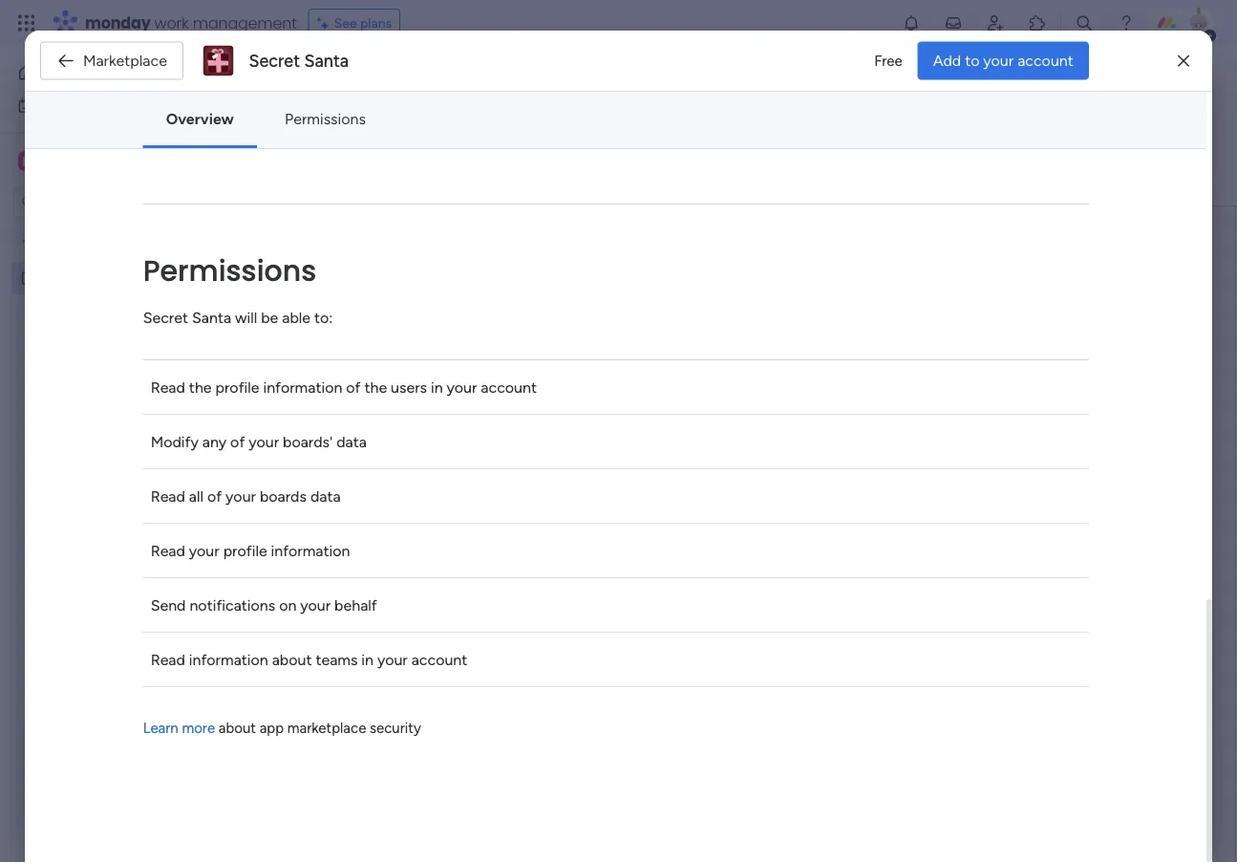 Task type: locate. For each thing, give the bounding box(es) containing it.
activity
[[986, 72, 1032, 88]]

to right programming
[[826, 394, 840, 412]]

of for boards'
[[230, 433, 245, 451]]

application logo image
[[203, 45, 234, 76]]

to left have at top right
[[669, 375, 684, 393]]

read
[[151, 379, 185, 397], [151, 488, 185, 506], [151, 542, 185, 560], [151, 651, 185, 669]]

employee well-being survey inside list box
[[45, 270, 213, 286]]

about
[[272, 651, 312, 669], [219, 720, 256, 738]]

about left teams
[[272, 651, 312, 669]]

None field
[[484, 392, 996, 430]]

your down hope
[[640, 394, 669, 412]]

0 vertical spatial on
[[820, 375, 837, 393]]

you left want
[[580, 578, 609, 599]]

better up programming
[[735, 375, 776, 393]]

read left 'all'
[[151, 488, 185, 506]]

on
[[820, 375, 837, 393], [279, 597, 297, 615]]

being
[[468, 64, 533, 96], [137, 270, 170, 286]]

0 vertical spatial well-
[[409, 64, 468, 96]]

santa
[[304, 50, 349, 71], [192, 309, 231, 327]]

1 horizontal spatial secret
[[249, 50, 300, 71]]

of for boards
[[207, 488, 222, 506]]

being?
[[795, 467, 848, 488]]

result,
[[562, 375, 603, 393]]

modify
[[151, 433, 199, 451]]

in right users
[[431, 379, 443, 397]]

send notifications on your behalf
[[151, 597, 377, 615]]

1 vertical spatial employee well-being survey
[[45, 270, 213, 286]]

0 vertical spatial secret
[[249, 50, 300, 71]]

you
[[594, 467, 622, 488], [580, 578, 609, 599]]

in right teams
[[362, 651, 374, 669]]

account inside 'button'
[[1018, 52, 1074, 70]]

1 horizontal spatial santa
[[304, 50, 349, 71]]

wellness
[[841, 375, 899, 393]]

data
[[337, 433, 367, 451], [311, 488, 341, 506]]

with these result, we hope to have a better pulse on wellness at our organization and bring your relevant programming to better support you.
[[485, 375, 974, 412]]

profile up modify any of your boards' data at the left
[[216, 379, 260, 397]]

1 horizontal spatial on
[[820, 375, 837, 393]]

0 vertical spatial about
[[272, 651, 312, 669]]

notifications
[[190, 597, 276, 615]]

data right the boards'
[[337, 433, 367, 451]]

of
[[346, 379, 361, 397], [230, 433, 245, 451], [207, 488, 222, 506]]

2 horizontal spatial of
[[346, 379, 361, 397]]

about left app
[[219, 720, 256, 738]]

0 vertical spatial account
[[1018, 52, 1074, 70]]

account down "apps" icon
[[1018, 52, 1074, 70]]

0 vertical spatial being
[[468, 64, 533, 96]]

plans
[[360, 15, 392, 31]]

employee well-being survey
[[291, 64, 615, 96], [45, 270, 213, 286]]

to right want
[[655, 578, 671, 599]]

0 vertical spatial data
[[337, 433, 367, 451]]

information down boards
[[271, 542, 350, 560]]

1 vertical spatial of
[[230, 433, 245, 451]]

1 vertical spatial being
[[137, 270, 170, 286]]

1 vertical spatial you
[[580, 578, 609, 599]]

of right any
[[230, 433, 245, 451]]

employee inside list box
[[45, 270, 104, 286]]

my work image
[[17, 97, 34, 114]]

information
[[263, 379, 343, 397], [271, 542, 350, 560], [189, 651, 268, 669]]

boards
[[260, 488, 307, 506]]

0 horizontal spatial of
[[207, 488, 222, 506]]

send
[[151, 597, 186, 615]]

0 horizontal spatial santa
[[192, 309, 231, 327]]

your right 'rate'
[[662, 467, 696, 488]]

account
[[1018, 52, 1074, 70], [481, 379, 537, 397], [412, 651, 468, 669]]

pulse
[[780, 375, 816, 393]]

1 read from the top
[[151, 379, 185, 397]]

you left 'rate'
[[594, 467, 622, 488]]

your inside with these result, we hope to have a better pulse on wellness at our organization and bring your relevant programming to better support you.
[[640, 394, 669, 412]]

secret
[[249, 50, 300, 71], [143, 309, 188, 327]]

read up "modify"
[[151, 379, 185, 397]]

read your profile information
[[151, 542, 350, 560]]

well- inside list box
[[107, 270, 137, 286]]

0 vertical spatial santa
[[304, 50, 349, 71]]

1 vertical spatial better
[[844, 394, 886, 412]]

2 vertical spatial account
[[412, 651, 468, 669]]

1 horizontal spatial account
[[481, 379, 537, 397]]

of right 'all'
[[207, 488, 222, 506]]

your down 'all'
[[189, 542, 220, 560]]

read for read information about teams in your account
[[151, 651, 185, 669]]

on right notifications
[[279, 597, 297, 615]]

secret down management at top left
[[249, 50, 300, 71]]

well-
[[409, 64, 468, 96], [107, 270, 137, 286], [756, 467, 795, 488]]

bring
[[601, 394, 636, 412]]

apps image
[[1029, 13, 1048, 33]]

information down notifications
[[189, 651, 268, 669]]

secret left will
[[143, 309, 188, 327]]

public board image
[[20, 269, 38, 287]]

learn more about app marketplace security
[[143, 720, 421, 738]]

information up the boards'
[[263, 379, 343, 397]]

permissions inside button
[[285, 109, 366, 128]]

modify any of your boards' data
[[151, 433, 367, 451]]

behalf
[[335, 597, 377, 615]]

the up any
[[189, 379, 212, 397]]

1 vertical spatial about
[[219, 720, 256, 738]]

1 vertical spatial survey
[[173, 270, 213, 286]]

of left users
[[346, 379, 361, 397]]

data for read all of your boards data
[[311, 488, 341, 506]]

0 vertical spatial in
[[431, 379, 443, 397]]

0 vertical spatial you
[[594, 467, 622, 488]]

employee well-being survey list box
[[0, 226, 244, 553]]

see plans
[[334, 15, 392, 31]]

overview
[[166, 109, 234, 128]]

1 vertical spatial data
[[311, 488, 341, 506]]

1 horizontal spatial about
[[272, 651, 312, 669]]

all
[[189, 488, 204, 506]]

option
[[0, 228, 244, 232]]

on right pulse
[[820, 375, 837, 393]]

employee up table
[[291, 64, 404, 96]]

0 horizontal spatial about
[[219, 720, 256, 738]]

in
[[431, 379, 443, 397], [362, 651, 374, 669]]

search everything image
[[1075, 13, 1095, 33]]

your up activity
[[984, 52, 1014, 70]]

well- inside 'group'
[[756, 467, 795, 488]]

0 vertical spatial profile
[[216, 379, 260, 397]]

read up send
[[151, 542, 185, 560]]

the
[[189, 379, 212, 397], [365, 379, 387, 397]]

1 horizontal spatial better
[[844, 394, 886, 412]]

0 horizontal spatial in
[[362, 651, 374, 669]]

0 vertical spatial of
[[346, 379, 361, 397]]

0 vertical spatial employee well-being survey
[[291, 64, 615, 96]]

permissions down secret santa
[[285, 109, 366, 128]]

1 vertical spatial profile
[[223, 542, 267, 560]]

1 vertical spatial information
[[271, 542, 350, 560]]

4 read from the top
[[151, 651, 185, 669]]

account up security
[[412, 651, 468, 669]]

1 horizontal spatial in
[[431, 379, 443, 397]]

santa left will
[[192, 309, 231, 327]]

your left with
[[447, 379, 477, 397]]

employee right public board image
[[45, 270, 104, 286]]

0 horizontal spatial well-
[[107, 270, 137, 286]]

0 horizontal spatial better
[[735, 375, 776, 393]]

1 vertical spatial employee
[[45, 270, 104, 286]]

marketplace
[[83, 52, 167, 70]]

1 vertical spatial on
[[279, 597, 297, 615]]

app
[[260, 720, 284, 738]]

a
[[723, 375, 731, 393]]

3 read from the top
[[151, 542, 185, 560]]

users
[[391, 379, 427, 397]]

0 horizontal spatial secret
[[143, 309, 188, 327]]

profile
[[216, 379, 260, 397], [223, 542, 267, 560]]

marketplace
[[288, 720, 366, 738]]

your left behalf
[[300, 597, 331, 615]]

with
[[485, 375, 517, 393]]

monday
[[85, 12, 151, 33]]

management
[[193, 12, 297, 33]]

1 horizontal spatial the
[[365, 379, 387, 397]]

to inside 'button'
[[966, 52, 980, 70]]

santa down see
[[304, 50, 349, 71]]

m
[[22, 153, 33, 169]]

0 horizontal spatial being
[[137, 270, 170, 286]]

account left result,
[[481, 379, 537, 397]]

1 horizontal spatial survey
[[539, 64, 615, 96]]

at
[[902, 375, 916, 393]]

add
[[934, 52, 962, 70]]

learn more link
[[143, 720, 215, 738]]

1 vertical spatial well-
[[107, 270, 137, 286]]

0 horizontal spatial the
[[189, 379, 212, 397]]

0 vertical spatial information
[[263, 379, 343, 397]]

help image
[[1118, 13, 1137, 33]]

better down 'wellness'
[[844, 394, 886, 412]]

1 vertical spatial secret
[[143, 309, 188, 327]]

data right boards
[[311, 488, 341, 506]]

1 vertical spatial in
[[362, 651, 374, 669]]

add?
[[675, 578, 714, 599]]

13.
[[484, 467, 502, 488]]

we
[[607, 375, 627, 393]]

13. How would you rate your overall well-being? field
[[484, 503, 996, 541]]

permissions up secret santa will be able to:
[[143, 251, 317, 291]]

2 vertical spatial well-
[[756, 467, 795, 488]]

1 horizontal spatial of
[[230, 433, 245, 451]]

the left users
[[365, 379, 387, 397]]

on inside with these result, we hope to have a better pulse on wellness at our organization and bring your relevant programming to better support you.
[[820, 375, 837, 393]]

teams
[[316, 651, 358, 669]]

0 horizontal spatial survey
[[173, 270, 213, 286]]

monday work management
[[85, 12, 297, 33]]

2 vertical spatial information
[[189, 651, 268, 669]]

2 vertical spatial of
[[207, 488, 222, 506]]

0 horizontal spatial employee
[[45, 270, 104, 286]]

more
[[182, 720, 215, 738]]

0 horizontal spatial employee well-being survey
[[45, 270, 213, 286]]

permissions
[[285, 109, 366, 128], [143, 251, 317, 291]]

1 vertical spatial santa
[[192, 309, 231, 327]]

1 vertical spatial account
[[481, 379, 537, 397]]

read down send
[[151, 651, 185, 669]]

2 horizontal spatial well-
[[756, 467, 795, 488]]

profile down read all of your boards data
[[223, 542, 267, 560]]

1 horizontal spatial employee well-being survey
[[291, 64, 615, 96]]

1 horizontal spatial employee
[[291, 64, 404, 96]]

relevant
[[673, 394, 727, 412]]

inbox image
[[945, 13, 964, 33]]

2 read from the top
[[151, 488, 185, 506]]

profile for your
[[223, 542, 267, 560]]

14. Anything you want to add? text field
[[484, 613, 996, 734]]

2 horizontal spatial account
[[1018, 52, 1074, 70]]

table
[[319, 114, 351, 130]]

any
[[202, 433, 227, 451]]

0 vertical spatial permissions
[[285, 109, 366, 128]]

to right "add"
[[966, 52, 980, 70]]

survey
[[539, 64, 615, 96], [173, 270, 213, 286]]

you inside 14. anything you want to add? group
[[580, 578, 609, 599]]



Task type: describe. For each thing, give the bounding box(es) containing it.
to:
[[315, 309, 333, 327]]

select product image
[[17, 13, 36, 33]]

work
[[154, 12, 189, 33]]

home button
[[11, 57, 206, 88]]

secret for secret santa
[[249, 50, 300, 71]]

hope
[[631, 375, 665, 393]]

table button
[[290, 107, 365, 138]]

13. how would you rate your overall well-being?
[[484, 467, 848, 488]]

overall
[[700, 467, 752, 488]]

anything
[[507, 578, 576, 599]]

santa for secret santa
[[304, 50, 349, 71]]

1 vertical spatial permissions
[[143, 251, 317, 291]]

workspace selection element
[[18, 150, 160, 174]]

these
[[520, 375, 558, 393]]

profile for the
[[216, 379, 260, 397]]

see plans button
[[308, 9, 401, 37]]

you inside 13. how would you rate your overall well-being? 'group'
[[594, 467, 622, 488]]

14.
[[484, 578, 503, 599]]

invite members image
[[987, 13, 1006, 33]]

learn
[[143, 720, 178, 738]]

0 horizontal spatial on
[[279, 597, 297, 615]]

notifications image
[[902, 13, 922, 33]]

Search in workspace field
[[40, 191, 160, 213]]

read all of your boards data
[[151, 488, 341, 506]]

boards
[[275, 122, 323, 141]]

about for app
[[219, 720, 256, 738]]

survey inside list box
[[173, 270, 213, 286]]

marketplace button
[[40, 42, 183, 80]]

add to your account button
[[918, 42, 1090, 80]]

support
[[889, 394, 942, 412]]

0 horizontal spatial account
[[412, 651, 468, 669]]

secret for secret santa will be able to:
[[143, 309, 188, 327]]

to inside group
[[655, 578, 671, 599]]

santa for secret santa will be able to:
[[192, 309, 231, 327]]

1 horizontal spatial well-
[[409, 64, 468, 96]]

secret santa
[[249, 50, 349, 71]]

home
[[44, 65, 80, 81]]

1 horizontal spatial being
[[468, 64, 533, 96]]

main
[[44, 152, 77, 170]]

free
[[875, 52, 903, 69]]

read for read all of your boards data
[[151, 488, 185, 506]]

would
[[543, 467, 590, 488]]

read for read the profile information of the users in your account
[[151, 379, 185, 397]]

read the profile information of the users in your account
[[151, 379, 537, 397]]

your left the boards'
[[249, 433, 279, 451]]

programming
[[731, 394, 822, 412]]

activity button
[[978, 65, 1069, 96]]

0 vertical spatial employee
[[291, 64, 404, 96]]

ruby anderson image
[[1184, 8, 1215, 38]]

rate
[[626, 467, 658, 488]]

security
[[370, 720, 421, 738]]

read information about teams in your account
[[151, 651, 468, 669]]

dapulse x slim image
[[1179, 49, 1190, 72]]

Employee well-being survey field
[[286, 64, 620, 96]]

want
[[613, 578, 651, 599]]

being inside list box
[[137, 270, 170, 286]]

workspace
[[81, 152, 157, 170]]

your inside 'group'
[[662, 467, 696, 488]]

14. anything you want to add? group
[[484, 564, 996, 763]]

our
[[919, 375, 942, 393]]

see
[[334, 15, 357, 31]]

how
[[506, 467, 539, 488]]

your right teams
[[378, 651, 408, 669]]

be
[[261, 309, 279, 327]]

0 vertical spatial better
[[735, 375, 776, 393]]

organization
[[485, 394, 568, 412]]

form form
[[253, 206, 1236, 862]]

your inside 'button'
[[984, 52, 1014, 70]]

13. how would you rate your overall well-being? group
[[484, 453, 996, 564]]

read for read your profile information
[[151, 542, 185, 560]]

14. anything you want to add?
[[484, 578, 714, 599]]

you.
[[946, 394, 974, 412]]

permissions button
[[268, 99, 383, 138]]

secret santa will be able to:
[[143, 309, 333, 327]]

will
[[235, 309, 257, 327]]

information for the
[[263, 379, 343, 397]]

your left boards
[[226, 488, 256, 506]]

about for teams
[[272, 651, 312, 669]]

1 the from the left
[[189, 379, 212, 397]]

able
[[282, 309, 311, 327]]

templates
[[143, 122, 213, 141]]

and
[[572, 394, 597, 412]]

information for your
[[271, 542, 350, 560]]

2 the from the left
[[365, 379, 387, 397]]

data for modify any of your boards' data
[[337, 433, 367, 451]]

have
[[687, 375, 719, 393]]

main workspace
[[44, 152, 157, 170]]

boards'
[[283, 433, 333, 451]]

overview button
[[151, 99, 249, 138]]

add to your account
[[934, 52, 1074, 70]]

0 vertical spatial survey
[[539, 64, 615, 96]]

workspace image
[[18, 151, 37, 172]]



Task type: vqa. For each thing, say whether or not it's contained in the screenshot.
using
no



